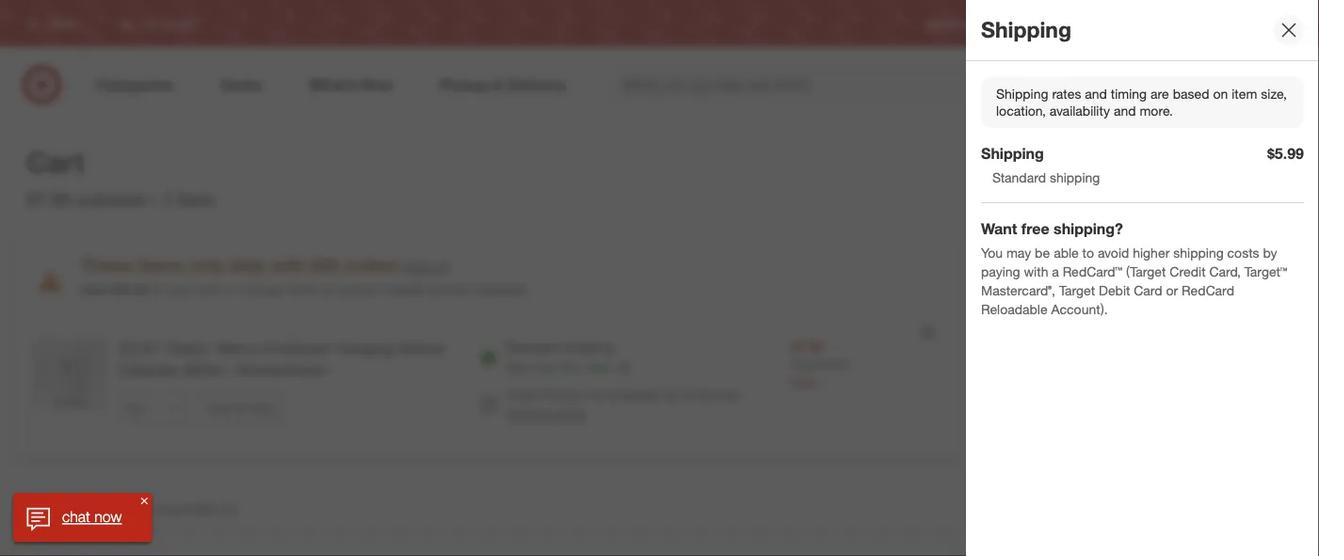 Task type: vqa. For each thing, say whether or not it's contained in the screenshot.
'Order'
yes



Task type: locate. For each thing, give the bounding box(es) containing it.
costs
[[1228, 245, 1260, 261]]

1 horizontal spatial order
[[1005, 153, 1064, 179]]

shipping inside standard shipping get it by thu, nov 16
[[563, 339, 614, 356]]

2 horizontal spatial shipping
[[1174, 245, 1225, 261]]

2 horizontal spatial to
[[1083, 245, 1095, 261]]

1 vertical spatial by
[[542, 360, 556, 377]]

$7.00 up "reg"
[[792, 339, 824, 356]]

0 horizontal spatial items
[[137, 255, 184, 276]]

1 vertical spatial for
[[76, 501, 96, 519]]

or inside these items only ship with $35 orders (why?) add $28.00 to your cart or change items to pickup instead (where available).
[[224, 282, 236, 298]]

by up target™
[[1264, 245, 1278, 261]]

later down wondershop™
[[252, 401, 274, 415]]

by right 'it'
[[542, 360, 556, 377]]

(where
[[428, 282, 468, 298]]

summary
[[1070, 153, 1166, 179]]

1 vertical spatial $7.00
[[1268, 255, 1304, 274]]

it
[[531, 360, 538, 377]]

later inside button
[[252, 401, 274, 415]]

$28.00
[[109, 282, 149, 298]]

1 vertical spatial item
[[177, 189, 214, 210]]

later left "✕" button
[[100, 501, 132, 519]]

1 right $7.00 subtotal
[[162, 189, 172, 210]]

for
[[236, 401, 249, 415], [76, 501, 96, 519]]

1 or from the left
[[224, 282, 236, 298]]

16
[[615, 360, 630, 377]]

christmas'
[[261, 340, 333, 358]]

shipping for standard shipping
[[1050, 169, 1101, 186]]

shipping dialog
[[967, 0, 1320, 557]]

1 horizontal spatial later
[[252, 401, 274, 415]]

1 vertical spatial standard
[[506, 339, 560, 356]]

shipping up credit
[[1174, 245, 1225, 261]]

0 horizontal spatial later
[[100, 501, 132, 519]]

shipping up the $13.66
[[1050, 169, 1101, 186]]

2 vertical spatial shipping
[[563, 339, 614, 356]]

(
[[220, 501, 224, 519]]

$7.00 inside $7.00 reg $10.00 sale
[[792, 339, 824, 356]]

1 horizontal spatial by
[[1264, 245, 1278, 261]]

or right card
[[1167, 282, 1179, 299]]

1 vertical spatial shipping
[[1174, 245, 1225, 261]]

order for order summary
[[1005, 153, 1064, 179]]

0 vertical spatial later
[[252, 401, 274, 415]]

rates
[[1053, 86, 1082, 102]]

item down the $13.66
[[1061, 218, 1087, 235]]

items up your
[[137, 255, 184, 276]]

0 horizontal spatial or
[[224, 282, 236, 298]]

mastercard®,
[[982, 282, 1056, 299]]

item
[[1233, 86, 1258, 102], [177, 189, 214, 210], [1061, 218, 1087, 235]]

advent
[[398, 340, 445, 358]]

1 horizontal spatial $7.00
[[792, 339, 824, 356]]

order inside order pickup not available at la sunset change store
[[506, 387, 540, 404]]

1 horizontal spatial subtotal
[[1099, 199, 1158, 217]]

0 horizontal spatial order
[[506, 387, 540, 404]]

shipping left rates
[[997, 86, 1049, 102]]

0 horizontal spatial shipping
[[563, 339, 614, 356]]

0 horizontal spatial item
[[177, 189, 214, 210]]

0 vertical spatial item
[[1233, 86, 1258, 102]]

1 horizontal spatial or
[[1167, 282, 1179, 299]]

0 horizontal spatial to
[[152, 282, 164, 298]]

taxes
[[1122, 313, 1158, 331]]

shipping down redcard™ at right
[[1050, 286, 1110, 304]]

$7.00 reg $10.00 sale
[[792, 339, 849, 391]]

2 vertical spatial $7.00
[[792, 339, 824, 356]]

$7.00 subtotal
[[27, 189, 145, 210]]

your
[[168, 282, 193, 298]]

0 horizontal spatial by
[[542, 360, 556, 377]]

0 vertical spatial by
[[1264, 245, 1278, 261]]

order up 'change'
[[506, 387, 540, 404]]

shipping
[[982, 17, 1072, 43], [997, 86, 1049, 102], [982, 145, 1045, 163], [1050, 286, 1110, 304]]

0 vertical spatial for
[[236, 401, 249, 415]]

subtotal up these
[[75, 189, 145, 210]]

1 horizontal spatial with
[[1025, 264, 1049, 280]]

23.25" fabric 'merry christmas' hanging advent calendar white - wondershop™
[[118, 340, 445, 380]]

(why?)
[[404, 258, 450, 276]]

1 horizontal spatial item
[[1061, 218, 1087, 235]]

shipping up the nov
[[563, 339, 614, 356]]

$7.00 right costs
[[1268, 255, 1304, 274]]

for inside button
[[236, 401, 249, 415]]

order
[[1005, 153, 1064, 179], [506, 387, 540, 404]]

1 horizontal spatial standard
[[993, 169, 1047, 186]]

$7.00 down 'cart'
[[27, 189, 70, 210]]

2 or from the left
[[1167, 282, 1179, 299]]

item right on at the top right of page
[[1233, 86, 1258, 102]]

ad
[[1038, 16, 1052, 31]]

items down $35
[[287, 282, 319, 298]]

1 down the $13.66
[[1050, 218, 1057, 235]]

may
[[1007, 245, 1032, 261]]

reg
[[792, 358, 812, 372]]

$7.00 for $7.00 subtotal
[[27, 189, 70, 210]]

later for save for later
[[252, 401, 274, 415]]

shipping inside shipping estimated taxes
[[1050, 286, 1110, 304]]

items
[[137, 255, 184, 276], [287, 282, 319, 298]]

0 vertical spatial standard
[[993, 169, 1047, 186]]

subtotal down summary
[[1099, 199, 1158, 217]]

1 vertical spatial items
[[287, 282, 319, 298]]

1 up size,
[[1288, 66, 1293, 78]]

with inside these items only ship with $35 orders (why?) add $28.00 to your cart or change items to pickup instead (where available).
[[270, 255, 306, 276]]

shipping
[[1050, 169, 1101, 186], [1174, 245, 1225, 261], [563, 339, 614, 356]]

with up change
[[270, 255, 306, 276]]

are
[[1151, 86, 1170, 102]]

0 vertical spatial $7.00
[[27, 189, 70, 210]]

la
[[679, 387, 696, 404]]

calendar
[[118, 361, 179, 380]]

subtotal for $7.00 subtotal
[[75, 189, 145, 210]]

to left your
[[152, 282, 164, 298]]

registry
[[927, 16, 969, 31]]

standard
[[993, 169, 1047, 186], [506, 339, 560, 356]]

item up only
[[177, 189, 214, 210]]

1 horizontal spatial items
[[287, 282, 319, 298]]

None radio
[[479, 349, 498, 368]]

1 horizontal spatial shipping
[[1050, 169, 1101, 186]]

to up redcard™ at right
[[1083, 245, 1095, 261]]

standard up free
[[993, 169, 1047, 186]]

$7.00 for $7.00 reg $10.00 sale
[[792, 339, 824, 356]]

1 item
[[162, 189, 214, 210]]

0 vertical spatial shipping
[[1050, 169, 1101, 186]]

23.25" fabric 'merry christmas' hanging advent calendar white - wondershop™ link
[[118, 338, 449, 381]]

0 horizontal spatial for
[[76, 501, 96, 519]]

standard inside standard shipping get it by thu, nov 16
[[506, 339, 560, 356]]

-
[[226, 361, 232, 380]]

card
[[1135, 282, 1163, 299]]

and
[[1086, 86, 1108, 102], [1114, 102, 1137, 119]]

by inside want free shipping? you may be able to avoid higher shipping costs by paying with a redcard™ (target credit card, target™ mastercard®, target debit card or redcard reloadable account).
[[1264, 245, 1278, 261]]

or
[[224, 282, 236, 298], [1167, 282, 1179, 299]]

standard for standard shipping get it by thu, nov 16
[[506, 339, 560, 356]]

0 vertical spatial items
[[137, 255, 184, 276]]

a
[[1053, 264, 1060, 280]]

weekly ad link
[[999, 15, 1052, 32]]

hanging
[[337, 340, 394, 358]]

save for later
[[208, 401, 274, 415]]

at
[[664, 387, 676, 404]]

shipping inside shipping rates and timing are based on item size, location, availability and more.
[[997, 86, 1049, 102]]

item inside shipping rates and timing are based on item size, location, availability and more.
[[1233, 86, 1258, 102]]

$10.00
[[815, 358, 849, 372]]

0 horizontal spatial with
[[270, 255, 306, 276]]

to down $35
[[323, 282, 335, 298]]

shipping for standard shipping get it by thu, nov 16
[[563, 339, 614, 356]]

0 horizontal spatial subtotal
[[75, 189, 145, 210]]

1 horizontal spatial for
[[236, 401, 249, 415]]

and left more.
[[1114, 102, 1137, 119]]

$7.00
[[27, 189, 70, 210], [1268, 255, 1304, 274], [792, 339, 824, 356]]

paying
[[982, 264, 1021, 280]]

1 vertical spatial order
[[506, 387, 540, 404]]

standard shipping
[[993, 169, 1101, 186]]

standard up 'it'
[[506, 339, 560, 356]]

save
[[208, 401, 233, 415]]

subtotal
[[1050, 255, 1107, 274]]

with left a
[[1025, 264, 1049, 280]]

0 vertical spatial order
[[1005, 153, 1064, 179]]

1 vertical spatial later
[[100, 501, 132, 519]]

order up the $13.66
[[1005, 153, 1064, 179]]

to inside want free shipping? you may be able to avoid higher shipping costs by paying with a redcard™ (target credit card, target™ mastercard®, target debit card or redcard reloadable account).
[[1083, 245, 1095, 261]]

shipping inside want free shipping? you may be able to avoid higher shipping costs by paying with a redcard™ (target credit card, target™ mastercard®, target debit card or redcard reloadable account).
[[1174, 245, 1225, 261]]

shipping estimated taxes
[[1050, 286, 1158, 331]]

2 horizontal spatial $7.00
[[1268, 255, 1304, 274]]

sunset
[[699, 387, 740, 404]]

2 vertical spatial item
[[1061, 218, 1087, 235]]

to
[[1083, 245, 1095, 261], [152, 282, 164, 298], [323, 282, 335, 298]]

and right rates
[[1086, 86, 1108, 102]]

chat now button
[[13, 494, 152, 543]]

standard inside shipping dialog
[[993, 169, 1047, 186]]

fabric
[[167, 340, 208, 358]]

$35
[[311, 255, 340, 276]]

estimated
[[1050, 313, 1118, 331]]

find stores
[[1251, 16, 1308, 31]]

0 horizontal spatial standard
[[506, 339, 560, 356]]

1 horizontal spatial and
[[1114, 102, 1137, 119]]

saved for later
[[28, 501, 132, 519]]

subtotal inside $13.66 subtotal 1 item
[[1099, 199, 1158, 217]]

or right the cart
[[224, 282, 236, 298]]

favorites ( 1 )
[[155, 501, 236, 519]]

only
[[189, 255, 224, 276]]

0 horizontal spatial $7.00
[[27, 189, 70, 210]]

2 horizontal spatial item
[[1233, 86, 1258, 102]]

1 horizontal spatial to
[[323, 282, 335, 298]]

subtotal for $13.66 subtotal 1 item
[[1099, 199, 1158, 217]]

weekly ad
[[999, 16, 1052, 31]]

free
[[1022, 220, 1050, 238]]

based
[[1174, 86, 1210, 102]]



Task type: describe. For each thing, give the bounding box(es) containing it.
change
[[506, 406, 552, 423]]

chat now dialog
[[13, 494, 152, 543]]

orders
[[345, 255, 400, 276]]

0 horizontal spatial and
[[1086, 86, 1108, 102]]

$13.66
[[1050, 199, 1095, 217]]

item inside $13.66 subtotal 1 item
[[1061, 218, 1087, 235]]

not
[[587, 387, 606, 404]]

with inside want free shipping? you may be able to avoid higher shipping costs by paying with a redcard™ (target credit card, target™ mastercard®, target debit card or redcard reloadable account).
[[1025, 264, 1049, 280]]

want free shipping? you may be able to avoid higher shipping costs by paying with a redcard™ (target credit card, target™ mastercard®, target debit card or redcard reloadable account).
[[982, 220, 1288, 318]]

size,
[[1262, 86, 1288, 102]]

able
[[1054, 245, 1079, 261]]

ship
[[229, 255, 265, 276]]

these
[[81, 255, 132, 276]]

standard for standard shipping
[[993, 169, 1047, 186]]

order summary
[[1005, 153, 1166, 179]]

account).
[[1052, 301, 1109, 318]]

get
[[506, 360, 527, 377]]

later for saved for later
[[100, 501, 132, 519]]

find
[[1251, 16, 1273, 31]]

1 right favorites
[[224, 501, 232, 519]]

What can we help you find? suggestions appear below search field
[[612, 64, 1081, 106]]

favorites
[[155, 501, 216, 519]]

avoid
[[1098, 245, 1130, 261]]

pickup
[[338, 282, 378, 298]]

shipping up rates
[[982, 17, 1072, 43]]

shipping up standard shipping
[[982, 145, 1045, 163]]

credit
[[1170, 264, 1207, 280]]

shipping?
[[1054, 220, 1124, 238]]

$7.00 for $7.00
[[1268, 255, 1304, 274]]

search button
[[1068, 64, 1113, 109]]

higher
[[1134, 245, 1170, 261]]

target
[[1060, 282, 1096, 299]]

saved for later link
[[16, 492, 143, 531]]

nov
[[588, 360, 612, 377]]

✕
[[141, 495, 148, 507]]

sale
[[792, 374, 817, 391]]

wondershop™
[[236, 361, 330, 380]]

(target
[[1127, 264, 1167, 280]]

you
[[982, 245, 1003, 261]]

reloadable
[[982, 301, 1048, 318]]

1 inside $13.66 subtotal 1 item
[[1050, 218, 1057, 235]]

more.
[[1140, 102, 1174, 119]]

weekly
[[999, 16, 1035, 31]]

white
[[183, 361, 222, 380]]

these items only ship with $35 orders (why?) add $28.00 to your cart or change items to pickup instead (where available).
[[81, 255, 530, 298]]

availability
[[1050, 102, 1111, 119]]

be
[[1036, 245, 1051, 261]]

(1
[[1111, 257, 1122, 273]]

now
[[95, 508, 122, 527]]

23.25"
[[118, 340, 162, 358]]

pickup
[[543, 387, 583, 404]]

available).
[[472, 282, 530, 298]]

not available radio
[[479, 396, 498, 415]]

'merry
[[212, 340, 256, 358]]

redcard
[[1182, 282, 1235, 299]]

save for later button
[[199, 393, 283, 423]]

$13.66 subtotal 1 item
[[1050, 199, 1158, 235]]

)
[[232, 501, 236, 519]]

for for save
[[236, 401, 249, 415]]

order pickup not available at la sunset change store
[[506, 387, 740, 423]]

for for saved
[[76, 501, 96, 519]]

add
[[81, 282, 106, 298]]

standard shipping get it by thu, nov 16
[[506, 339, 630, 377]]

23.25&#34; fabric &#39;merry christmas&#39; hanging advent calendar white - wondershop&#8482; image
[[32, 338, 107, 414]]

debit
[[1100, 282, 1131, 299]]

stores
[[1276, 16, 1308, 31]]

none radio inside "cart item ready to fulfill" group
[[479, 349, 498, 368]]

instead
[[381, 282, 424, 298]]

or inside want free shipping? you may be able to avoid higher shipping costs by paying with a redcard™ (target credit card, target™ mastercard®, target debit card or redcard reloadable account).
[[1167, 282, 1179, 299]]

cart
[[197, 282, 220, 298]]

redcard™
[[1063, 264, 1123, 280]]

on
[[1214, 86, 1229, 102]]

available
[[610, 387, 661, 404]]

cart
[[27, 145, 84, 179]]

timing
[[1112, 86, 1148, 102]]

subtotal (1 item)
[[1050, 255, 1155, 274]]

$5.99
[[1268, 145, 1305, 163]]

by inside standard shipping get it by thu, nov 16
[[542, 360, 556, 377]]

(why?) button
[[404, 255, 450, 280]]

shipping rates and timing are based on item size, location, availability and more.
[[997, 86, 1288, 119]]

change
[[240, 282, 283, 298]]

location,
[[997, 102, 1047, 119]]

want
[[982, 220, 1018, 238]]

search
[[1068, 77, 1113, 96]]

card,
[[1210, 264, 1242, 280]]

cart item ready to fulfill group
[[16, 316, 959, 457]]

order for order pickup not available at la sunset change store
[[506, 387, 540, 404]]

1 link
[[1259, 64, 1301, 106]]

item)
[[1125, 257, 1155, 273]]

change store button
[[506, 405, 585, 424]]

saved
[[28, 501, 72, 519]]



